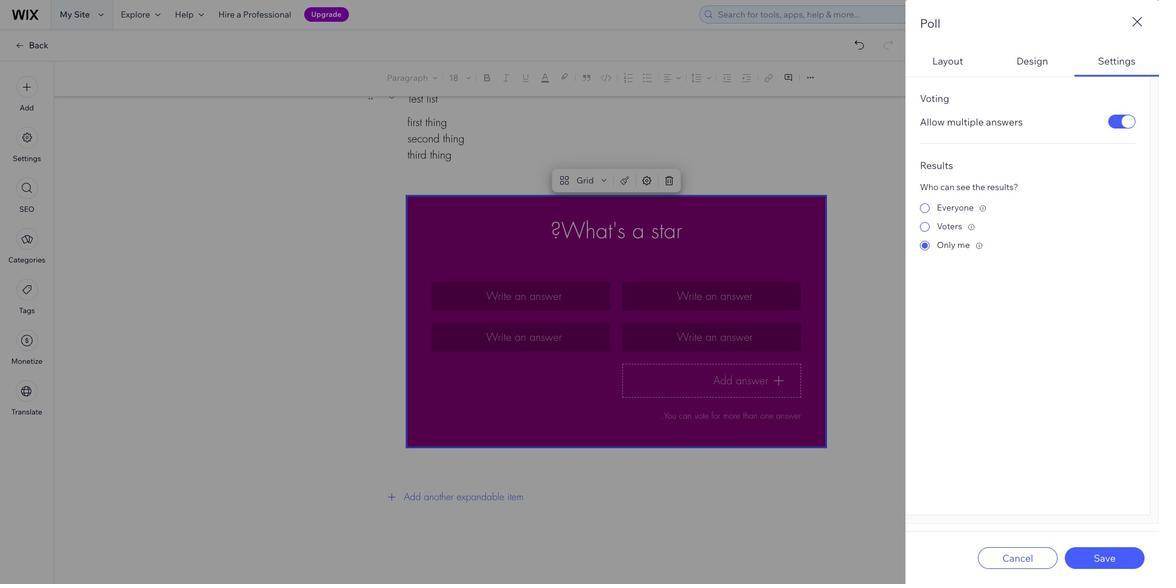 Task type: describe. For each thing, give the bounding box(es) containing it.
hire a professional
[[219, 9, 291, 20]]

0 vertical spatial settings button
[[1075, 47, 1160, 77]]

grid button
[[555, 172, 611, 189]]

add for add
[[20, 103, 34, 112]]

back
[[29, 40, 48, 51]]

poll
[[921, 16, 941, 31]]

layout button
[[906, 47, 991, 77]]

1 vertical spatial settings button
[[13, 127, 41, 163]]

paragraph
[[387, 72, 428, 83]]

expandable
[[457, 491, 505, 504]]

tags
[[19, 306, 35, 315]]

help
[[175, 9, 194, 20]]

item
[[508, 491, 524, 504]]

list
[[427, 92, 438, 105]]

tags button
[[16, 279, 38, 315]]

save
[[1094, 552, 1116, 565]]

second
[[408, 132, 440, 146]]

me
[[958, 240, 971, 251]]

categories button
[[8, 228, 45, 265]]

allow multiple answers
[[921, 116, 1023, 128]]

multiple
[[948, 116, 984, 128]]

help button
[[168, 0, 211, 29]]

a
[[237, 9, 241, 20]]

1 vertical spatial thing
[[443, 132, 465, 146]]

paragraph button
[[385, 69, 440, 86]]

another
[[424, 491, 454, 504]]

settings tab panel
[[906, 77, 1160, 524]]

my site
[[60, 9, 90, 20]]

tab list containing layout
[[906, 47, 1160, 524]]

results?
[[988, 182, 1019, 193]]

only
[[938, 240, 956, 251]]

add button
[[16, 76, 38, 112]]

hire a professional link
[[211, 0, 299, 29]]

voters
[[938, 221, 963, 232]]

cancel
[[1003, 552, 1034, 565]]

option group inside settings tab panel
[[921, 199, 1136, 255]]

voting
[[921, 92, 950, 105]]

1 vertical spatial settings
[[13, 154, 41, 163]]

notes
[[1109, 73, 1133, 84]]

design button
[[991, 47, 1075, 77]]

hire
[[219, 9, 235, 20]]

site
[[74, 9, 90, 20]]

first
[[408, 115, 422, 129]]

can
[[941, 182, 955, 193]]



Task type: locate. For each thing, give the bounding box(es) containing it.
menu
[[0, 69, 54, 424]]

test
[[408, 92, 423, 105]]

0 horizontal spatial add
[[20, 103, 34, 112]]

third
[[408, 148, 427, 162]]

grid
[[577, 175, 594, 186]]

1 horizontal spatial add
[[404, 491, 421, 504]]

seo button
[[16, 178, 38, 214]]

results
[[921, 159, 954, 172]]

first thing second thing third thing
[[408, 115, 465, 162]]

thing
[[426, 115, 447, 129], [443, 132, 465, 146], [430, 148, 452, 162]]

tab list
[[906, 47, 1160, 524]]

1 vertical spatial add
[[404, 491, 421, 504]]

settings up notes
[[1099, 55, 1136, 67]]

0 horizontal spatial settings
[[13, 154, 41, 163]]

seo
[[19, 205, 34, 214]]

professional
[[243, 9, 291, 20]]

add
[[20, 103, 34, 112], [404, 491, 421, 504]]

allow
[[921, 116, 945, 128]]

add for add another expandable item
[[404, 491, 421, 504]]

upgrade
[[311, 10, 342, 19]]

add another expandable item button
[[379, 483, 826, 512]]

settings button
[[1075, 47, 1160, 77], [13, 127, 41, 163]]

settings inside tab list
[[1099, 55, 1136, 67]]

thing right third
[[430, 148, 452, 162]]

only me
[[938, 240, 971, 251]]

upgrade button
[[304, 7, 349, 22]]

1 horizontal spatial settings
[[1099, 55, 1136, 67]]

add another expandable item
[[404, 491, 524, 504]]

answers
[[987, 116, 1023, 128]]

test list
[[408, 92, 438, 105]]

monetize button
[[11, 330, 42, 366]]

allow multiple answers button
[[921, 116, 1023, 128]]

settings up seo button
[[13, 154, 41, 163]]

translate
[[11, 408, 42, 417]]

option group
[[921, 199, 1136, 255]]

explore
[[121, 9, 150, 20]]

the
[[973, 182, 986, 193]]

0 vertical spatial settings
[[1099, 55, 1136, 67]]

my
[[60, 9, 72, 20]]

design
[[1017, 55, 1049, 67]]

categories
[[8, 256, 45, 265]]

Search for tools, apps, help & more... field
[[715, 6, 994, 23]]

0 vertical spatial thing
[[426, 115, 447, 129]]

notes button
[[1087, 71, 1136, 87]]

menu containing add
[[0, 69, 54, 424]]

see
[[957, 182, 971, 193]]

settings
[[1099, 55, 1136, 67], [13, 154, 41, 163]]

everyone
[[938, 202, 974, 213]]

option group containing everyone
[[921, 199, 1136, 255]]

who can see the results?
[[921, 182, 1019, 193]]

translate button
[[11, 381, 42, 417]]

cancel button
[[979, 548, 1058, 569]]

layout
[[933, 55, 964, 67]]

who
[[921, 182, 939, 193]]

0 vertical spatial add
[[20, 103, 34, 112]]

1 horizontal spatial settings button
[[1075, 47, 1160, 77]]

thing right second at the left top
[[443, 132, 465, 146]]

2 vertical spatial thing
[[430, 148, 452, 162]]

monetize
[[11, 357, 42, 366]]

0 horizontal spatial settings button
[[13, 127, 41, 163]]

thing up second at the left top
[[426, 115, 447, 129]]

save button
[[1066, 548, 1145, 569]]

back button
[[14, 40, 48, 51]]



Task type: vqa. For each thing, say whether or not it's contained in the screenshot.
the topmost Settings button
yes



